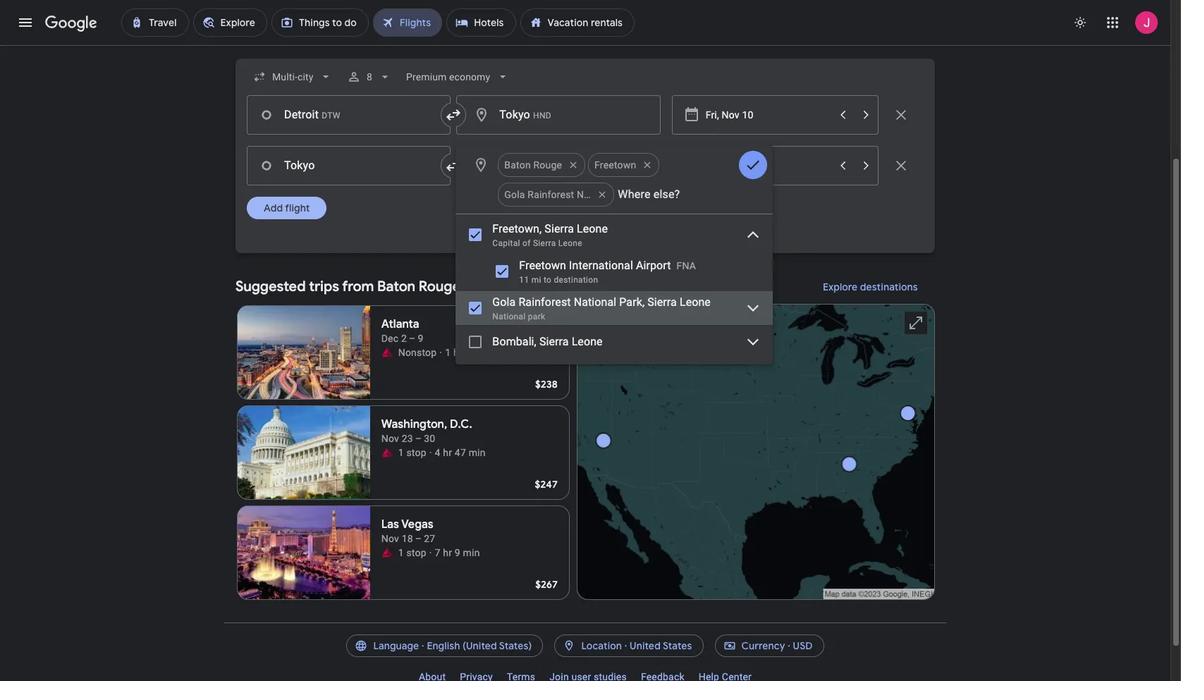 Task type: locate. For each thing, give the bounding box(es) containing it.
gola inside gola rainforest national park, sierra leone national park
[[492, 295, 516, 309]]

1 vertical spatial stop
[[406, 547, 426, 558]]

hr left 27
[[453, 347, 462, 358]]

language
[[373, 640, 419, 652]]

search
[[579, 245, 611, 258]]

national down destination
[[574, 295, 616, 309]]

gola inside option
[[504, 189, 525, 200]]

nov down washington,
[[381, 433, 399, 444]]

fna
[[677, 260, 696, 271]]

1 vertical spatial delta image
[[381, 447, 393, 458]]

gola rainforest national park, sierra leone national park
[[492, 295, 711, 322]]

flight
[[285, 202, 310, 214]]

1 stop from the top
[[406, 447, 426, 458]]

2 vertical spatial min
[[463, 547, 480, 558]]

explore
[[823, 281, 858, 293]]

1 left 27
[[445, 347, 451, 358]]

international
[[569, 259, 633, 272]]

min right 27
[[479, 347, 496, 358]]

rainforest down baton rouge 'option'
[[528, 189, 574, 200]]

0 vertical spatial gola
[[504, 189, 525, 200]]

1 nov from the top
[[381, 433, 399, 444]]

sierra
[[545, 222, 574, 235], [533, 238, 556, 248], [647, 295, 677, 309], [539, 335, 569, 348]]

2 nov from the top
[[381, 533, 399, 544]]

delta image
[[381, 347, 393, 358], [381, 447, 393, 458]]

nonstop
[[398, 347, 437, 358]]

 image
[[439, 345, 442, 360], [429, 546, 432, 560]]

list box inside flight search box
[[456, 214, 773, 365]]

0 vertical spatial hr
[[453, 347, 462, 358]]

stop down 23 – 30 in the bottom of the page
[[406, 447, 426, 458]]

0 vertical spatial freetown
[[594, 159, 636, 171]]

0 vertical spatial baton
[[504, 159, 531, 171]]

national up 'bombali,'
[[492, 312, 526, 322]]

destination
[[554, 275, 598, 285]]

nov inside washington, d.c. nov 23 – 30
[[381, 433, 399, 444]]

1 for las
[[398, 547, 404, 558]]

1 departure text field from the top
[[706, 96, 831, 134]]

None field
[[247, 64, 339, 90], [401, 64, 516, 90], [247, 64, 339, 90], [401, 64, 516, 90]]

bombali, sierra leone
[[492, 335, 603, 348]]

toggle nearby airports for gola rainforest national park, sierra leone image
[[745, 300, 762, 317]]

0 vertical spatial nov
[[381, 433, 399, 444]]

0 vertical spatial national
[[577, 189, 615, 200]]

sierra inside gola rainforest national park, sierra leone national park
[[647, 295, 677, 309]]

nov
[[381, 433, 399, 444], [381, 533, 399, 544]]

national for park
[[577, 189, 615, 200]]

238 US dollars text field
[[535, 378, 558, 391]]

11
[[519, 275, 529, 285]]

hr right 7
[[443, 547, 452, 558]]

1 vertical spatial  image
[[429, 546, 432, 560]]

gola
[[504, 189, 525, 200], [492, 295, 516, 309]]

freetown inside freetown international airport fna 11 mi to destination
[[519, 259, 566, 272]]

freetown up to
[[519, 259, 566, 272]]

1 vertical spatial hr
[[443, 447, 452, 458]]

freetown up park
[[594, 159, 636, 171]]

national
[[577, 189, 615, 200], [574, 295, 616, 309], [492, 312, 526, 322]]

list box containing freetown, sierra leone
[[456, 214, 773, 365]]

hr
[[453, 347, 462, 358], [443, 447, 452, 458], [443, 547, 452, 558]]

delta image for washington, d.c.
[[381, 447, 393, 458]]

add
[[264, 202, 283, 214]]

d.c.
[[450, 417, 472, 432]]

8 button
[[342, 60, 398, 94]]

baton up gola rainforest national park option at the top
[[504, 159, 531, 171]]

washington, d.c. nov 23 – 30
[[381, 417, 472, 444]]

 image right nonstop
[[439, 345, 442, 360]]

park,
[[619, 295, 645, 309]]

united states
[[630, 640, 692, 652]]

leone
[[577, 222, 608, 235], [558, 238, 582, 248], [680, 295, 711, 309], [572, 335, 603, 348]]

baton
[[504, 159, 531, 171], [377, 278, 415, 295]]

min right 9
[[463, 547, 480, 558]]

freetown option
[[588, 148, 660, 182]]

stop
[[406, 447, 426, 458], [406, 547, 426, 558]]

atlanta
[[381, 317, 419, 331]]

toggle nearby airports for freetown, sierra leone image
[[745, 226, 762, 243]]

rainforest up park
[[519, 295, 571, 309]]

mi
[[531, 275, 541, 285]]

1 vertical spatial rouge
[[419, 278, 460, 295]]

gola for park
[[504, 189, 525, 200]]

min for washington, d.c.
[[469, 447, 486, 458]]

nov inside the las vegas nov 18 – 27
[[381, 533, 399, 544]]

1 stop down 23 – 30 in the bottom of the page
[[398, 447, 426, 458]]

hr right 4
[[443, 447, 452, 458]]

swap origin and destination. image
[[445, 106, 462, 123]]

suggested trips from baton rouge
[[235, 278, 460, 295]]

Where else? text field
[[617, 178, 736, 212]]

add flight button
[[247, 197, 327, 219]]

suggested trips from baton rouge region
[[235, 270, 935, 606]]

explore destinations
[[823, 281, 918, 293]]

0 horizontal spatial rouge
[[419, 278, 460, 295]]

sierra right the park,
[[647, 295, 677, 309]]

gola up 'bombali,'
[[492, 295, 516, 309]]

stop down 18 – 27
[[406, 547, 426, 558]]

hr for atlanta
[[453, 347, 462, 358]]

0 horizontal spatial  image
[[429, 546, 432, 560]]

freetown
[[594, 159, 636, 171], [519, 259, 566, 272]]

sierra up search button
[[545, 222, 574, 235]]

baton inside suggested trips from baton rouge region
[[377, 278, 415, 295]]

rainforest inside gola rainforest national park, sierra leone national park
[[519, 295, 571, 309]]

rouge up gola rainforest national park option at the top
[[533, 159, 562, 171]]

1
[[445, 347, 451, 358], [398, 447, 404, 458], [398, 547, 404, 558]]

list box
[[456, 214, 773, 365]]

usd
[[793, 640, 813, 652]]

rouge
[[533, 159, 562, 171], [419, 278, 460, 295]]

states
[[663, 640, 692, 652]]

1 horizontal spatial freetown
[[594, 159, 636, 171]]

1 vertical spatial rainforest
[[519, 295, 571, 309]]

1 vertical spatial min
[[469, 447, 486, 458]]

national for park,
[[574, 295, 616, 309]]

1 vertical spatial departure text field
[[706, 147, 831, 185]]

 image
[[429, 446, 432, 460]]

rainforest
[[528, 189, 574, 200], [519, 295, 571, 309]]

baton rouge
[[504, 159, 562, 171]]

baton up atlanta
[[377, 278, 415, 295]]

0 horizontal spatial baton
[[377, 278, 415, 295]]

0 vertical spatial  image
[[439, 345, 442, 360]]

1 stop down 18 – 27
[[398, 547, 426, 558]]

where else? list box
[[492, 148, 736, 212]]

0 vertical spatial stop
[[406, 447, 426, 458]]

1 vertical spatial 1
[[398, 447, 404, 458]]

leone down fna
[[680, 295, 711, 309]]

rainforest inside option
[[528, 189, 574, 200]]

2 stop from the top
[[406, 547, 426, 558]]

freetown, sierra leone capital of sierra leone
[[492, 222, 608, 248]]

None text field
[[247, 95, 451, 135], [456, 95, 660, 135], [247, 146, 451, 185], [247, 95, 451, 135], [456, 95, 660, 135], [247, 146, 451, 185]]

1 stop for las
[[398, 547, 426, 558]]

2 1 stop from the top
[[398, 547, 426, 558]]

rouge up atlanta
[[419, 278, 460, 295]]

min
[[479, 347, 496, 358], [469, 447, 486, 458], [463, 547, 480, 558]]

1 down 23 – 30 in the bottom of the page
[[398, 447, 404, 458]]

gola up freetown,
[[504, 189, 525, 200]]

1 hr 27 min
[[445, 347, 496, 358]]

0 vertical spatial departure text field
[[706, 96, 831, 134]]

national inside option
[[577, 189, 615, 200]]

1 horizontal spatial baton
[[504, 159, 531, 171]]

1 vertical spatial baton
[[377, 278, 415, 295]]

1 vertical spatial national
[[574, 295, 616, 309]]

leone up the "search"
[[577, 222, 608, 235]]

remove flight from tokyo to baton rouge on tue, nov 14 image
[[893, 157, 910, 174]]

7 hr 9 min
[[435, 547, 480, 558]]

freetown for freetown
[[594, 159, 636, 171]]

2 delta image from the top
[[381, 447, 393, 458]]

national left park
[[577, 189, 615, 200]]

freetown inside option
[[594, 159, 636, 171]]

1 horizontal spatial  image
[[439, 345, 442, 360]]

2 vertical spatial 1
[[398, 547, 404, 558]]

add flight
[[264, 202, 310, 214]]

gola rainforest national park
[[504, 189, 638, 200]]

0 vertical spatial rainforest
[[528, 189, 574, 200]]

0 vertical spatial 1 stop
[[398, 447, 426, 458]]

min right 47 on the left of page
[[469, 447, 486, 458]]

0 vertical spatial rouge
[[533, 159, 562, 171]]

1 vertical spatial 1 stop
[[398, 547, 426, 558]]

18 – 27
[[402, 533, 435, 544]]

2 vertical spatial hr
[[443, 547, 452, 558]]

1 stop
[[398, 447, 426, 458], [398, 547, 426, 558]]

 image left 7
[[429, 546, 432, 560]]

0 vertical spatial 1
[[445, 347, 451, 358]]

las vegas nov 18 – 27
[[381, 518, 435, 544]]

1 vertical spatial freetown
[[519, 259, 566, 272]]

delta image for atlanta
[[381, 347, 393, 358]]

1 delta image from the top
[[381, 347, 393, 358]]

1 1 stop from the top
[[398, 447, 426, 458]]

main menu image
[[17, 14, 34, 31]]

0 vertical spatial min
[[479, 347, 496, 358]]

delta image down dec
[[381, 347, 393, 358]]

delta image down washington,
[[381, 447, 393, 458]]

1 vertical spatial gola
[[492, 295, 516, 309]]

1 horizontal spatial rouge
[[533, 159, 562, 171]]

Departure text field
[[706, 96, 831, 134], [706, 147, 831, 185]]

1 right delta icon
[[398, 547, 404, 558]]

suggested
[[235, 278, 306, 295]]

$247
[[535, 478, 558, 491]]

4
[[435, 447, 440, 458]]

done image
[[745, 157, 762, 173]]

rouge inside 'option'
[[533, 159, 562, 171]]

Flight search field
[[224, 59, 946, 365]]

washington,
[[381, 417, 447, 432]]

rainforest for park
[[528, 189, 574, 200]]

247 US dollars text field
[[535, 478, 558, 491]]

1 vertical spatial nov
[[381, 533, 399, 544]]

0 horizontal spatial freetown
[[519, 259, 566, 272]]

enter your destination dialog
[[456, 145, 773, 365]]

8
[[367, 71, 373, 82]]

0 vertical spatial delta image
[[381, 347, 393, 358]]

nov down the las
[[381, 533, 399, 544]]



Task type: vqa. For each thing, say whether or not it's contained in the screenshot.
min corresponding to Las Vegas
yes



Task type: describe. For each thing, give the bounding box(es) containing it.
vegas
[[401, 518, 433, 532]]

27
[[465, 347, 476, 358]]

english (united states)
[[427, 640, 532, 652]]

23 – 30
[[402, 433, 435, 444]]

leone down gola rainforest national park, sierra leone national park
[[572, 335, 603, 348]]

rainforest for park,
[[519, 295, 571, 309]]

$238
[[535, 378, 558, 391]]

destinations
[[860, 281, 918, 293]]

baton inside baton rouge 'option'
[[504, 159, 531, 171]]

english
[[427, 640, 460, 652]]

hr for washington, d.c.
[[443, 447, 452, 458]]

delta image
[[381, 547, 393, 558]]

where else?
[[618, 188, 680, 201]]

leone up destination
[[558, 238, 582, 248]]

267 US dollars text field
[[535, 578, 558, 591]]

freetown for freetown international airport fna 11 mi to destination
[[519, 259, 566, 272]]

hr for las vegas
[[443, 547, 452, 558]]

nov for las
[[381, 533, 399, 544]]

swap origin and destination. image
[[445, 157, 462, 174]]

from
[[342, 278, 374, 295]]

park
[[528, 312, 545, 322]]

min for las vegas
[[463, 547, 480, 558]]

47
[[455, 447, 466, 458]]

1 for washington,
[[398, 447, 404, 458]]

atlanta dec 2 – 9
[[381, 317, 423, 344]]

park
[[617, 189, 638, 200]]

 image for atlanta
[[439, 345, 442, 360]]

2 – 9
[[401, 333, 423, 344]]

dec
[[381, 333, 399, 344]]

trips
[[309, 278, 339, 295]]

sierra right of on the top of the page
[[533, 238, 556, 248]]

leone inside gola rainforest national park, sierra leone national park
[[680, 295, 711, 309]]

airport
[[636, 259, 671, 272]]

where
[[618, 188, 650, 201]]

sierra down park
[[539, 335, 569, 348]]

min for atlanta
[[479, 347, 496, 358]]

4 hr 47 min
[[435, 447, 486, 458]]

remove flight from detroit to tokyo on fri, nov 10 image
[[893, 106, 910, 123]]

9
[[455, 547, 460, 558]]

of
[[522, 238, 531, 248]]

united
[[630, 640, 661, 652]]

stop for las
[[406, 547, 426, 558]]

2 departure text field from the top
[[706, 147, 831, 185]]

 image for las vegas
[[429, 546, 432, 560]]

1 stop for washington,
[[398, 447, 426, 458]]

bombali,
[[492, 335, 536, 348]]

nov for washington,
[[381, 433, 399, 444]]

explore destinations button
[[806, 270, 935, 304]]

toggle nearby airports for bombali, sierra leone image
[[745, 334, 762, 350]]

baton rouge option
[[498, 148, 585, 182]]

search button
[[548, 238, 623, 266]]

las
[[381, 518, 399, 532]]

stop for washington,
[[406, 447, 426, 458]]

gola for park,
[[492, 295, 516, 309]]

$267
[[535, 578, 558, 591]]

gola rainforest national park option
[[498, 178, 638, 212]]

else?
[[653, 188, 680, 201]]

location
[[581, 640, 622, 652]]

capital
[[492, 238, 520, 248]]

change appearance image
[[1063, 6, 1097, 39]]

freetown international airport fna 11 mi to destination
[[519, 259, 696, 285]]

states)
[[499, 640, 532, 652]]

currency
[[741, 640, 785, 652]]

rouge inside region
[[419, 278, 460, 295]]

to
[[544, 275, 552, 285]]

7
[[435, 547, 440, 558]]

2 vertical spatial national
[[492, 312, 526, 322]]

freetown,
[[492, 222, 542, 235]]

(united
[[463, 640, 497, 652]]



